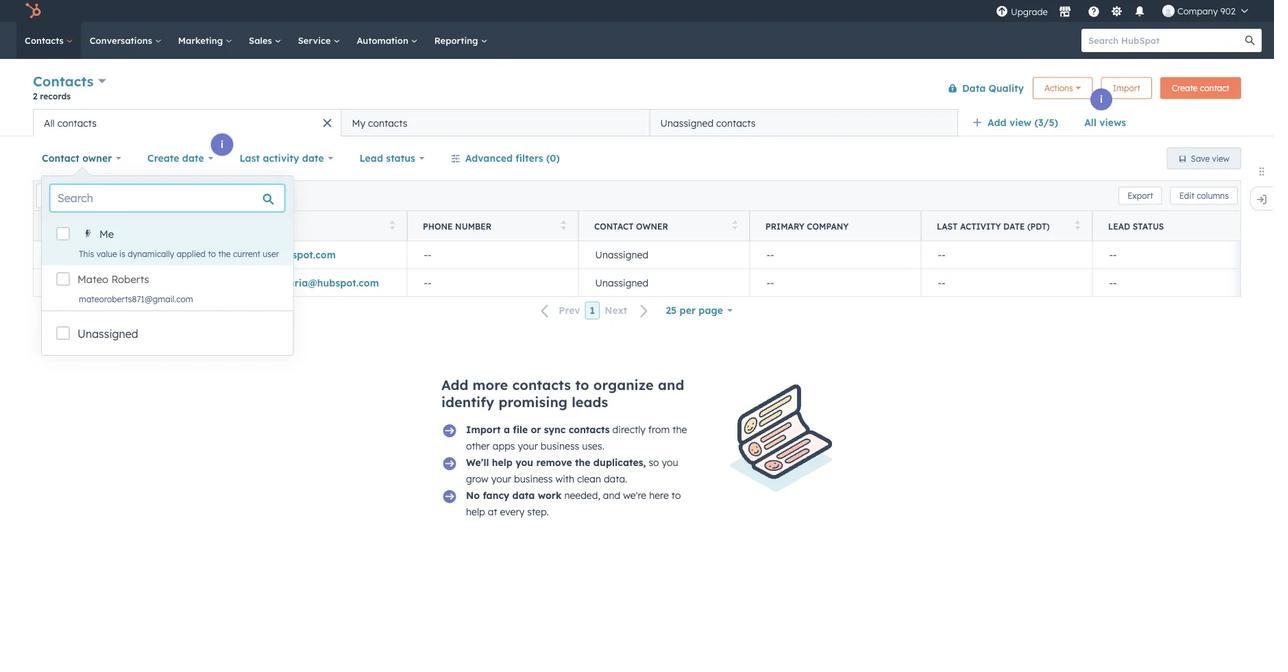 Task type: vqa. For each thing, say whether or not it's contained in the screenshot.


Task type: describe. For each thing, give the bounding box(es) containing it.
press to sort. element for contact owner
[[733, 220, 738, 232]]

brian halligan (sample contact)
[[106, 249, 262, 261]]

1 vertical spatial owner
[[636, 221, 668, 231]]

save view
[[1191, 153, 1230, 164]]

emailmaria@hubspot.com link
[[253, 277, 379, 289]]

notifications button
[[1128, 0, 1152, 22]]

help inside needed, and we're here to help at every step.
[[466, 506, 485, 518]]

primary company column header
[[750, 211, 922, 241]]

is
[[119, 249, 125, 259]]

phone
[[423, 221, 453, 231]]

page
[[699, 304, 723, 316]]

contact owner inside dropdown button
[[42, 152, 112, 164]]

conversations
[[90, 35, 155, 46]]

number
[[455, 221, 492, 231]]

to inside needed, and we're here to help at every step.
[[672, 489, 681, 501]]

0 vertical spatial help
[[492, 457, 513, 469]]

sales link
[[241, 22, 290, 59]]

maria johnson (sample contact)
[[106, 277, 264, 289]]

all views link
[[1076, 109, 1135, 136]]

email
[[252, 221, 279, 231]]

save
[[1191, 153, 1210, 164]]

25
[[666, 304, 677, 316]]

mateoroberts871@gmail.com
[[79, 294, 193, 304]]

add for add more contacts to organize and identify promising leads
[[442, 376, 469, 394]]

data quality
[[962, 82, 1024, 94]]

Search HubSpot search field
[[1082, 29, 1250, 52]]

my contacts button
[[341, 109, 650, 136]]

1 press to sort. element from the left
[[218, 220, 223, 232]]

name
[[77, 221, 101, 231]]

views
[[1100, 117, 1127, 129]]

reporting
[[434, 35, 481, 46]]

1 you from the left
[[516, 457, 534, 469]]

business inside so you grow your business with clean data.
[[514, 473, 553, 485]]

press to sort. element for last activity date (pdt)
[[1075, 220, 1080, 232]]

actions
[[1045, 83, 1073, 93]]

marketplaces button
[[1051, 0, 1080, 22]]

all for all views
[[1085, 117, 1097, 129]]

company 902 button
[[1154, 0, 1257, 22]]

lead for lead status
[[1109, 221, 1131, 231]]

all contacts button
[[33, 109, 341, 136]]

date inside popup button
[[302, 152, 324, 164]]

export button
[[1119, 187, 1163, 205]]

halligan
[[135, 249, 176, 261]]

press to sort. image for phone number
[[561, 220, 566, 230]]

and inside add more contacts to organize and identify promising leads
[[658, 376, 684, 394]]

marketing link
[[170, 22, 241, 59]]

contacts inside add more contacts to organize and identify promising leads
[[512, 376, 571, 394]]

search image
[[1246, 36, 1255, 45]]

and inside needed, and we're here to help at every step.
[[603, 489, 621, 501]]

advanced filters (0)
[[465, 152, 560, 164]]

company
[[1178, 5, 1218, 16]]

business inside directly from the other apps your business uses.
[[541, 440, 580, 452]]

prev button
[[533, 302, 585, 320]]

mateo roberts image
[[1163, 5, 1175, 17]]

promising
[[499, 394, 568, 411]]

i for bottommost i button
[[63, 205, 66, 217]]

my
[[352, 117, 366, 129]]

bh@hubspot.com button
[[236, 241, 407, 269]]

help image
[[1088, 6, 1100, 19]]

emailmaria@hubspot.com button
[[236, 269, 407, 296]]

lead status
[[360, 152, 415, 164]]

1
[[590, 304, 595, 316]]

advanced filters (0) button
[[442, 145, 569, 172]]

brian halligan (sample contact) link
[[106, 249, 262, 261]]

(0)
[[546, 152, 560, 164]]

we'll help you remove the duplicates,
[[466, 457, 646, 469]]

help button
[[1082, 0, 1106, 22]]

Search search field
[[50, 184, 285, 212]]

view for save
[[1212, 153, 1230, 164]]

contact) for bh@hubspot.com
[[221, 249, 262, 261]]

2 vertical spatial the
[[575, 457, 591, 469]]

press to sort. element for phone number
[[561, 220, 566, 232]]

contact owner button
[[33, 145, 130, 172]]

or
[[531, 424, 541, 436]]

your inside directly from the other apps your business uses.
[[518, 440, 538, 452]]

settings image
[[1111, 6, 1123, 18]]

contacts button
[[33, 71, 106, 91]]

other
[[466, 440, 490, 452]]

2 press to sort. element from the left
[[390, 220, 395, 232]]

sales
[[249, 35, 275, 46]]

25 per page
[[666, 304, 723, 316]]

actions button
[[1033, 77, 1093, 99]]

(sample for halligan
[[179, 249, 218, 261]]

add more contacts to organize and identify promising leads
[[442, 376, 684, 411]]

upgrade image
[[996, 6, 1008, 18]]

owner inside dropdown button
[[82, 152, 112, 164]]

every
[[500, 506, 525, 518]]

1 press to sort. image from the left
[[218, 220, 223, 230]]

leads
[[572, 394, 608, 411]]

records
[[40, 91, 71, 101]]

activity
[[263, 152, 299, 164]]

value
[[96, 249, 117, 259]]

company
[[807, 221, 849, 231]]

create date
[[147, 152, 204, 164]]

2 horizontal spatial i button
[[1091, 88, 1113, 110]]

service
[[298, 35, 333, 46]]

phone number
[[423, 221, 492, 231]]

apps
[[493, 440, 515, 452]]

reporting link
[[426, 22, 496, 59]]

roberts
[[111, 273, 149, 286]]

import for import a file or sync contacts
[[466, 424, 501, 436]]

grow
[[466, 473, 489, 485]]

2 vertical spatial i button
[[53, 200, 75, 222]]

bh@hubspot.com
[[253, 249, 336, 261]]

contacts for my contacts
[[368, 117, 408, 129]]

i for i button to the middle
[[221, 138, 224, 150]]

press to sort. image for contact owner
[[733, 220, 738, 230]]

mateo roberts
[[77, 273, 149, 286]]

edit columns
[[1180, 191, 1229, 201]]

johnson
[[137, 277, 177, 289]]

primary
[[766, 221, 805, 231]]

contacts banner
[[33, 70, 1242, 109]]

contact) for emailmaria@hubspot.com
[[223, 277, 264, 289]]

i for i button to the right
[[1100, 93, 1103, 105]]

add view (3/5) button
[[964, 109, 1076, 136]]

primary company
[[766, 221, 849, 231]]

lead for lead status
[[360, 152, 383, 164]]



Task type: locate. For each thing, give the bounding box(es) containing it.
1 horizontal spatial i
[[221, 138, 224, 150]]

date down all contacts button
[[182, 152, 204, 164]]

0 vertical spatial create
[[1172, 83, 1198, 93]]

business up data
[[514, 473, 553, 485]]

0 vertical spatial contact owner
[[42, 152, 112, 164]]

press to sort. image for last activity date (pdt)
[[1075, 220, 1080, 230]]

0 vertical spatial the
[[218, 249, 231, 259]]

0 horizontal spatial help
[[466, 506, 485, 518]]

create date button
[[139, 145, 222, 172]]

1 vertical spatial import
[[466, 424, 501, 436]]

all down 2 records
[[44, 117, 55, 129]]

1 vertical spatial lead
[[1109, 221, 1131, 231]]

no
[[466, 489, 480, 501]]

1 vertical spatial and
[[603, 489, 621, 501]]

my contacts
[[352, 117, 408, 129]]

create inside "popup button"
[[147, 152, 179, 164]]

business
[[541, 440, 580, 452], [514, 473, 553, 485]]

25 per page button
[[657, 297, 742, 324]]

0 horizontal spatial date
[[182, 152, 204, 164]]

0 horizontal spatial you
[[516, 457, 534, 469]]

the right from
[[673, 424, 687, 436]]

0 vertical spatial view
[[1010, 117, 1032, 129]]

1 all from the left
[[1085, 117, 1097, 129]]

2 you from the left
[[662, 457, 679, 469]]

the inside directly from the other apps your business uses.
[[673, 424, 687, 436]]

pagination navigation
[[533, 302, 657, 320]]

1 horizontal spatial i button
[[211, 134, 233, 156]]

more
[[473, 376, 508, 394]]

fancy
[[483, 489, 510, 501]]

to left organize
[[575, 376, 589, 394]]

1 vertical spatial your
[[491, 473, 511, 485]]

contacts inside "popup button"
[[33, 73, 94, 90]]

next button
[[600, 302, 657, 320]]

1 vertical spatial create
[[147, 152, 179, 164]]

to right here on the bottom of page
[[672, 489, 681, 501]]

and down data.
[[603, 489, 621, 501]]

2 horizontal spatial the
[[673, 424, 687, 436]]

2
[[33, 91, 37, 101]]

add left more
[[442, 376, 469, 394]]

the inside list box
[[218, 249, 231, 259]]

2 vertical spatial to
[[672, 489, 681, 501]]

(3/5)
[[1035, 117, 1059, 129]]

menu
[[995, 0, 1258, 22]]

contacts down "hubspot" 'link'
[[25, 35, 66, 46]]

dynamically
[[128, 249, 174, 259]]

1 vertical spatial view
[[1212, 153, 1230, 164]]

last for last activity date (pdt)
[[937, 221, 958, 231]]

edit columns button
[[1171, 187, 1238, 205]]

0 vertical spatial your
[[518, 440, 538, 452]]

2 horizontal spatial i
[[1100, 93, 1103, 105]]

0 horizontal spatial all
[[44, 117, 55, 129]]

0 vertical spatial last
[[240, 152, 260, 164]]

0 horizontal spatial the
[[218, 249, 231, 259]]

columns
[[1197, 191, 1229, 201]]

contact)
[[221, 249, 262, 261], [223, 277, 264, 289]]

0 vertical spatial i button
[[1091, 88, 1113, 110]]

1 vertical spatial last
[[937, 221, 958, 231]]

press to sort. element
[[218, 220, 223, 232], [390, 220, 395, 232], [561, 220, 566, 232], [733, 220, 738, 232], [1075, 220, 1080, 232]]

1 horizontal spatial your
[[518, 440, 538, 452]]

2 all from the left
[[44, 117, 55, 129]]

data.
[[604, 473, 627, 485]]

1 horizontal spatial all
[[1085, 117, 1097, 129]]

unassigned
[[661, 117, 714, 129], [595, 249, 649, 261], [595, 277, 649, 289], [77, 327, 138, 341]]

1 horizontal spatial view
[[1212, 153, 1230, 164]]

organize
[[594, 376, 654, 394]]

--
[[424, 249, 432, 261], [767, 249, 774, 261], [938, 249, 946, 261], [1110, 249, 1117, 261], [424, 277, 432, 289], [767, 277, 774, 289], [938, 277, 946, 289], [1110, 277, 1117, 289]]

contacts link
[[16, 22, 81, 59]]

owner
[[82, 152, 112, 164], [636, 221, 668, 231]]

we'll
[[466, 457, 489, 469]]

no fancy data work
[[466, 489, 562, 501]]

1 horizontal spatial date
[[302, 152, 324, 164]]

1 vertical spatial i button
[[211, 134, 233, 156]]

the left current
[[218, 249, 231, 259]]

1 vertical spatial i
[[221, 138, 224, 150]]

2 horizontal spatial to
[[672, 489, 681, 501]]

all inside "link"
[[1085, 117, 1097, 129]]

1 horizontal spatial help
[[492, 457, 513, 469]]

1 horizontal spatial owner
[[636, 221, 668, 231]]

0 vertical spatial business
[[541, 440, 580, 452]]

here
[[649, 489, 669, 501]]

the up clean
[[575, 457, 591, 469]]

0 horizontal spatial to
[[208, 249, 216, 259]]

0 horizontal spatial import
[[466, 424, 501, 436]]

remove
[[536, 457, 572, 469]]

1 horizontal spatial import
[[1113, 83, 1141, 93]]

contacts for unassigned contacts
[[716, 117, 756, 129]]

0 horizontal spatial view
[[1010, 117, 1032, 129]]

Search name, phone, email addresses, or company search field
[[36, 183, 198, 208]]

view inside popup button
[[1010, 117, 1032, 129]]

0 horizontal spatial add
[[442, 376, 469, 394]]

from
[[648, 424, 670, 436]]

needed, and we're here to help at every step.
[[466, 489, 681, 518]]

identify
[[442, 394, 494, 411]]

lead status
[[1109, 221, 1164, 231]]

add inside add more contacts to organize and identify promising leads
[[442, 376, 469, 394]]

create contact button
[[1161, 77, 1242, 99]]

view right save
[[1212, 153, 1230, 164]]

create contact
[[1172, 83, 1230, 93]]

1 vertical spatial (sample
[[180, 277, 220, 289]]

add inside popup button
[[988, 117, 1007, 129]]

2 vertical spatial i
[[63, 205, 66, 217]]

date inside "popup button"
[[182, 152, 204, 164]]

import up other
[[466, 424, 501, 436]]

(sample for johnson
[[180, 277, 220, 289]]

i button left the name
[[53, 200, 75, 222]]

add for add view (3/5)
[[988, 117, 1007, 129]]

you left remove
[[516, 457, 534, 469]]

unassigned button for bh@hubspot.com
[[579, 241, 750, 269]]

5 press to sort. element from the left
[[1075, 220, 1080, 232]]

0 horizontal spatial contact owner
[[42, 152, 112, 164]]

0 vertical spatial i
[[1100, 93, 1103, 105]]

1 vertical spatial contacts
[[33, 73, 94, 90]]

view left (3/5)
[[1010, 117, 1032, 129]]

1 button
[[585, 302, 600, 319]]

i button right create date
[[211, 134, 233, 156]]

1 vertical spatial add
[[442, 376, 469, 394]]

uses.
[[582, 440, 605, 452]]

data
[[513, 489, 535, 501]]

0 horizontal spatial and
[[603, 489, 621, 501]]

1 vertical spatial contact
[[594, 221, 634, 231]]

to inside add more contacts to organize and identify promising leads
[[575, 376, 589, 394]]

0 vertical spatial owner
[[82, 152, 112, 164]]

you inside so you grow your business with clean data.
[[662, 457, 679, 469]]

contact) down current
[[223, 277, 264, 289]]

contacts up records on the left of the page
[[33, 73, 94, 90]]

add down data quality
[[988, 117, 1007, 129]]

all left views
[[1085, 117, 1097, 129]]

0 horizontal spatial your
[[491, 473, 511, 485]]

import inside button
[[1113, 83, 1141, 93]]

export
[[1128, 191, 1154, 201]]

contacts inside 'button'
[[716, 117, 756, 129]]

directly from the other apps your business uses.
[[466, 424, 687, 452]]

import up views
[[1113, 83, 1141, 93]]

current
[[233, 249, 261, 259]]

clean
[[577, 473, 601, 485]]

last activity date (pdt)
[[937, 221, 1050, 231]]

notifications image
[[1134, 6, 1146, 19]]

0 horizontal spatial lead
[[360, 152, 383, 164]]

0 horizontal spatial i button
[[53, 200, 75, 222]]

service link
[[290, 22, 349, 59]]

data quality button
[[939, 74, 1025, 102]]

(sample up the maria johnson (sample contact)
[[179, 249, 218, 261]]

company 902
[[1178, 5, 1236, 16]]

0 vertical spatial contacts
[[25, 35, 66, 46]]

contact) left user
[[221, 249, 262, 261]]

0 horizontal spatial i
[[63, 205, 66, 217]]

help down apps
[[492, 457, 513, 469]]

your
[[518, 440, 538, 452], [491, 473, 511, 485]]

0 vertical spatial contact
[[42, 152, 79, 164]]

3 press to sort. element from the left
[[561, 220, 566, 232]]

unassigned inside unassigned contacts 'button'
[[661, 117, 714, 129]]

import for import
[[1113, 83, 1141, 93]]

create for create contact
[[1172, 83, 1198, 93]]

3 press to sort. image from the left
[[733, 220, 738, 230]]

0 horizontal spatial last
[[240, 152, 260, 164]]

your inside so you grow your business with clean data.
[[491, 473, 511, 485]]

at
[[488, 506, 497, 518]]

filters
[[516, 152, 543, 164]]

1 vertical spatial the
[[673, 424, 687, 436]]

1 vertical spatial contact)
[[223, 277, 264, 289]]

i button
[[1091, 88, 1113, 110], [211, 134, 233, 156], [53, 200, 75, 222]]

list box containing me
[[42, 220, 293, 311]]

i down contact owner dropdown button
[[63, 205, 66, 217]]

-
[[424, 249, 428, 261], [428, 249, 432, 261], [767, 249, 771, 261], [771, 249, 774, 261], [938, 249, 942, 261], [942, 249, 946, 261], [1110, 249, 1113, 261], [1113, 249, 1117, 261], [424, 277, 428, 289], [428, 277, 432, 289], [767, 277, 771, 289], [771, 277, 774, 289], [938, 277, 942, 289], [942, 277, 946, 289], [1110, 277, 1113, 289], [1113, 277, 1117, 289]]

2 press to sort. image from the left
[[561, 220, 566, 230]]

2 records
[[33, 91, 71, 101]]

and up from
[[658, 376, 684, 394]]

0 horizontal spatial contact
[[42, 152, 79, 164]]

maria johnson (sample contact) link
[[106, 277, 264, 289]]

last for last activity date
[[240, 152, 260, 164]]

1 vertical spatial to
[[575, 376, 589, 394]]

contact inside dropdown button
[[42, 152, 79, 164]]

1 horizontal spatial create
[[1172, 83, 1198, 93]]

your up fancy
[[491, 473, 511, 485]]

4 press to sort. element from the left
[[733, 220, 738, 232]]

business up we'll help you remove the duplicates,
[[541, 440, 580, 452]]

(pdt)
[[1028, 221, 1050, 231]]

date right activity
[[302, 152, 324, 164]]

1 unassigned button from the top
[[579, 241, 750, 269]]

0 vertical spatial (sample
[[179, 249, 218, 261]]

this value is dynamically applied to the current user
[[79, 249, 279, 259]]

view for add
[[1010, 117, 1032, 129]]

so you grow your business with clean data.
[[466, 457, 679, 485]]

prev
[[559, 305, 580, 317]]

menu containing company 902
[[995, 0, 1258, 22]]

0 vertical spatial add
[[988, 117, 1007, 129]]

i down all contacts button
[[221, 138, 224, 150]]

directly
[[613, 424, 646, 436]]

contacts for all contacts
[[57, 117, 97, 129]]

1 horizontal spatial the
[[575, 457, 591, 469]]

view inside button
[[1212, 153, 1230, 164]]

create inside button
[[1172, 83, 1198, 93]]

status
[[386, 152, 415, 164]]

0 vertical spatial contact)
[[221, 249, 262, 261]]

1 horizontal spatial and
[[658, 376, 684, 394]]

1 horizontal spatial last
[[937, 221, 958, 231]]

create left contact
[[1172, 83, 1198, 93]]

4 press to sort. image from the left
[[1075, 220, 1080, 230]]

emailmaria@hubspot.com
[[253, 277, 379, 289]]

1 vertical spatial help
[[466, 506, 485, 518]]

0 vertical spatial lead
[[360, 152, 383, 164]]

2 date from the left
[[302, 152, 324, 164]]

0 vertical spatial to
[[208, 249, 216, 259]]

list box
[[42, 220, 293, 311]]

last inside popup button
[[240, 152, 260, 164]]

unassigned button for emailmaria@hubspot.com
[[579, 269, 750, 296]]

contact owner
[[42, 152, 112, 164], [594, 221, 668, 231]]

marketplaces image
[[1059, 6, 1071, 19]]

i button up all views
[[1091, 88, 1113, 110]]

press to sort. image
[[218, 220, 223, 230], [561, 220, 566, 230], [733, 220, 738, 230], [1075, 220, 1080, 230]]

press to sort. image
[[390, 220, 395, 230]]

1 horizontal spatial lead
[[1109, 221, 1131, 231]]

and
[[658, 376, 684, 394], [603, 489, 621, 501]]

unassigned contacts button
[[650, 109, 958, 136]]

so
[[649, 457, 659, 469]]

1 vertical spatial contact owner
[[594, 221, 668, 231]]

1 date from the left
[[182, 152, 204, 164]]

create for create date
[[147, 152, 179, 164]]

hubspot image
[[25, 3, 41, 19]]

0 horizontal spatial create
[[147, 152, 179, 164]]

mateo
[[77, 273, 108, 286]]

all views
[[1085, 117, 1127, 129]]

lead
[[360, 152, 383, 164], [1109, 221, 1131, 231]]

help down no
[[466, 506, 485, 518]]

1 horizontal spatial contact owner
[[594, 221, 668, 231]]

1 horizontal spatial you
[[662, 457, 679, 469]]

your down file
[[518, 440, 538, 452]]

lead status button
[[351, 145, 434, 172]]

2 unassigned button from the top
[[579, 269, 750, 296]]

date
[[1004, 221, 1025, 231]]

view
[[1010, 117, 1032, 129], [1212, 153, 1230, 164]]

0 vertical spatial import
[[1113, 83, 1141, 93]]

1 horizontal spatial add
[[988, 117, 1007, 129]]

file
[[513, 424, 528, 436]]

(sample
[[179, 249, 218, 261], [180, 277, 220, 289]]

all inside button
[[44, 117, 55, 129]]

(sample down applied
[[180, 277, 220, 289]]

all for all contacts
[[44, 117, 55, 129]]

to right applied
[[208, 249, 216, 259]]

1 horizontal spatial contact
[[594, 221, 634, 231]]

1 vertical spatial business
[[514, 473, 553, 485]]

lead inside popup button
[[360, 152, 383, 164]]

0 horizontal spatial owner
[[82, 152, 112, 164]]

you right so
[[662, 457, 679, 469]]

unassigned button
[[579, 241, 750, 269], [579, 269, 750, 296]]

i up all views
[[1100, 93, 1103, 105]]

0 vertical spatial and
[[658, 376, 684, 394]]

advanced
[[465, 152, 513, 164]]

create up the search search box
[[147, 152, 179, 164]]

help
[[492, 457, 513, 469], [466, 506, 485, 518]]

add view (3/5)
[[988, 117, 1059, 129]]

1 horizontal spatial to
[[575, 376, 589, 394]]



